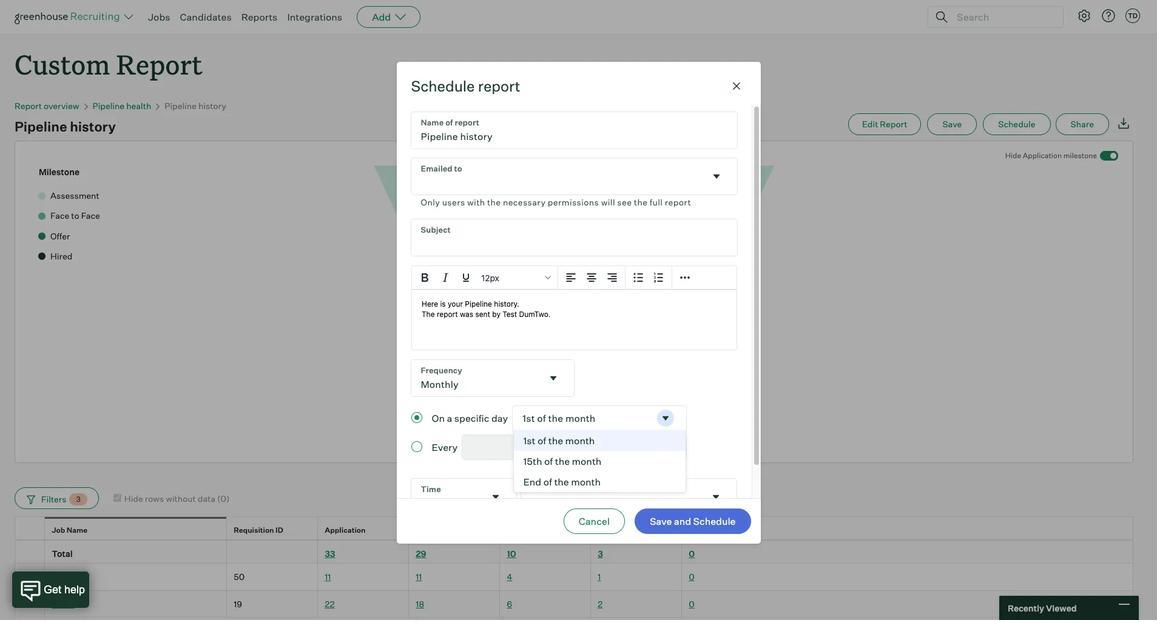 Task type: locate. For each thing, give the bounding box(es) containing it.
column header up 29
[[409, 518, 500, 540]]

job name
[[52, 527, 88, 536]]

1 vertical spatial report
[[15, 101, 42, 111]]

row group
[[15, 565, 1134, 619]]

1 horizontal spatial toggle flyout image
[[660, 413, 672, 425]]

1st
[[524, 435, 536, 448]]

history
[[198, 101, 226, 111], [70, 118, 116, 135]]

0 vertical spatial report
[[116, 46, 202, 82]]

0 horizontal spatial application
[[325, 527, 366, 536]]

list box
[[513, 431, 686, 494]]

report
[[116, 46, 202, 82], [15, 101, 42, 111], [880, 119, 908, 129]]

of for end
[[544, 477, 552, 489]]

2 for 2 link
[[598, 600, 603, 610]]

29
[[416, 550, 426, 560]]

row containing total
[[15, 541, 1134, 565]]

0 horizontal spatial 11
[[325, 573, 331, 583]]

0 vertical spatial of
[[538, 435, 546, 448]]

Search text field
[[954, 8, 1053, 26]]

report right edit
[[880, 119, 908, 129]]

month
[[565, 435, 595, 448], [572, 456, 602, 468], [571, 477, 601, 489]]

the for end of the month
[[554, 477, 569, 489]]

viewed
[[1046, 604, 1077, 614]]

share
[[1071, 119, 1094, 129]]

toggle flyout image
[[711, 171, 723, 183], [548, 373, 560, 385]]

report for custom report
[[116, 46, 202, 82]]

2 0 link from the top
[[689, 573, 695, 583]]

test
[[52, 600, 74, 610]]

2 toolbar from the left
[[626, 267, 672, 290]]

11 link down "33" at the bottom of page
[[325, 573, 331, 583]]

1 horizontal spatial report
[[116, 46, 202, 82]]

of right end
[[544, 477, 552, 489]]

1 vertical spatial application
[[325, 527, 366, 536]]

0 vertical spatial 0
[[689, 550, 695, 560]]

save button
[[928, 114, 977, 135]]

11 link
[[325, 573, 331, 583], [416, 573, 422, 583]]

month up end of the month option
[[572, 456, 602, 468]]

report left 'overview'
[[15, 101, 42, 111]]

1 vertical spatial 0
[[689, 573, 695, 583]]

cancel
[[579, 516, 610, 528]]

with
[[467, 197, 485, 208]]

0 vertical spatial month
[[565, 435, 595, 448]]

15th of the month option
[[514, 452, 686, 472]]

2 cell
[[15, 592, 45, 619]]

2
[[27, 600, 32, 610], [598, 600, 603, 610]]

0 vertical spatial schedule
[[411, 77, 475, 95]]

total
[[52, 550, 73, 560]]

report overview
[[15, 101, 79, 111]]

row
[[15, 517, 1134, 544], [15, 541, 1134, 565], [15, 565, 1134, 592], [15, 592, 1134, 619]]

12px toolbar
[[412, 267, 558, 290]]

of for 15th
[[544, 456, 553, 468]]

pipeline health link
[[93, 101, 151, 111]]

pipeline down report overview link in the left of the page
[[15, 118, 67, 135]]

job
[[52, 527, 65, 536]]

1 1 from the left
[[28, 573, 31, 583]]

11 down 29 link
[[416, 573, 422, 583]]

month down on a specific day text field
[[565, 435, 595, 448]]

3 0 link from the top
[[689, 600, 695, 610]]

0 vertical spatial 3
[[76, 495, 81, 505]]

the up end of the month
[[555, 456, 570, 468]]

1 horizontal spatial report
[[665, 197, 691, 208]]

custom
[[15, 46, 110, 82]]

2 down 1 cell at left bottom
[[27, 600, 32, 610]]

1 horizontal spatial pipeline
[[93, 101, 125, 111]]

month down "15th of the month" option
[[571, 477, 601, 489]]

table
[[15, 517, 1134, 621]]

test link
[[52, 600, 74, 610]]

2 vertical spatial 0 link
[[689, 600, 695, 610]]

None field
[[411, 361, 574, 397], [513, 407, 686, 431], [463, 436, 566, 460], [411, 480, 517, 516], [522, 480, 737, 516], [411, 361, 574, 397], [463, 436, 566, 460], [411, 480, 517, 516], [522, 480, 737, 516]]

0 horizontal spatial save
[[650, 516, 672, 528]]

1 0 link from the top
[[689, 550, 695, 560]]

22
[[325, 600, 335, 610]]

row down 3 link
[[15, 565, 1134, 592]]

1 vertical spatial 0 link
[[689, 573, 695, 583]]

schedule report
[[411, 77, 521, 95]]

the up 15th of the month
[[549, 435, 563, 448]]

end of the month
[[524, 477, 601, 489]]

1 toolbar from the left
[[558, 267, 626, 290]]

1 horizontal spatial application
[[1023, 151, 1062, 160]]

0 horizontal spatial toggle flyout image
[[548, 373, 560, 385]]

1 2 from the left
[[27, 600, 32, 610]]

0 vertical spatial application
[[1023, 151, 1062, 160]]

1 row from the top
[[15, 517, 1134, 544]]

2 vertical spatial schedule
[[694, 516, 736, 528]]

3 up 1 link
[[598, 550, 603, 560]]

1 horizontal spatial 11 link
[[416, 573, 422, 583]]

0 link for 1
[[689, 573, 695, 583]]

18 link
[[416, 600, 424, 610]]

0 link
[[689, 550, 695, 560], [689, 573, 695, 583], [689, 600, 695, 610]]

configure image
[[1077, 8, 1092, 23]]

schedule
[[411, 77, 475, 95], [999, 119, 1036, 129], [694, 516, 736, 528]]

33
[[325, 550, 335, 560]]

application inside row
[[325, 527, 366, 536]]

2 horizontal spatial report
[[880, 119, 908, 129]]

0 vertical spatial report
[[478, 77, 521, 95]]

1 horizontal spatial 2
[[598, 600, 603, 610]]

1 horizontal spatial pipeline history
[[165, 101, 226, 111]]

12px button
[[476, 268, 555, 288]]

50
[[234, 573, 245, 583]]

4 row from the top
[[15, 592, 1134, 619]]

2 horizontal spatial pipeline
[[165, 101, 197, 111]]

month for 15th of the month
[[572, 456, 602, 468]]

column header down id
[[227, 542, 318, 564]]

toggle flyout image inside on a specific day field
[[660, 413, 672, 425]]

0 vertical spatial pipeline history
[[165, 101, 226, 111]]

pipeline left health
[[93, 101, 125, 111]]

1 vertical spatial toggle flyout image
[[548, 373, 560, 385]]

2 horizontal spatial schedule
[[999, 119, 1036, 129]]

column header
[[409, 518, 500, 540], [15, 542, 45, 564], [227, 542, 318, 564]]

row down 1 link
[[15, 592, 1134, 619]]

pipeline
[[93, 101, 125, 111], [165, 101, 197, 111], [15, 118, 67, 135]]

0 vertical spatial history
[[198, 101, 226, 111]]

0 vertical spatial 0 link
[[689, 550, 695, 560]]

schedule button
[[984, 114, 1051, 135]]

29 link
[[416, 550, 426, 560]]

1 vertical spatial save
[[650, 516, 672, 528]]

hired
[[689, 527, 709, 536]]

2 inside cell
[[27, 600, 32, 610]]

pipeline history right health
[[165, 101, 226, 111]]

1 horizontal spatial 11
[[416, 573, 422, 583]]

0 horizontal spatial 2
[[27, 600, 32, 610]]

11 link down 29 link
[[416, 573, 422, 583]]

schedule for schedule
[[999, 119, 1036, 129]]

11 down "33" at the bottom of page
[[325, 573, 331, 583]]

full
[[650, 197, 663, 208]]

milestone
[[1064, 151, 1098, 160]]

On a specific day text field
[[513, 407, 655, 431]]

0 horizontal spatial pipeline history
[[15, 118, 116, 135]]

None text field
[[411, 112, 737, 149], [411, 361, 543, 397], [463, 436, 556, 460], [522, 480, 706, 516], [411, 112, 737, 149], [411, 361, 543, 397], [463, 436, 556, 460], [522, 480, 706, 516]]

row up 1 link
[[15, 541, 1134, 565]]

pipeline right health
[[165, 101, 197, 111]]

1 horizontal spatial save
[[943, 119, 962, 129]]

milestone
[[39, 167, 80, 177]]

only
[[421, 197, 440, 208]]

1 horizontal spatial 3
[[598, 550, 603, 560]]

22 link
[[325, 600, 335, 610]]

2 vertical spatial report
[[880, 119, 908, 129]]

1
[[28, 573, 31, 583], [598, 573, 601, 583]]

0 for 1
[[689, 573, 695, 583]]

2 11 link from the left
[[416, 573, 422, 583]]

1st of the month
[[524, 435, 595, 448]]

candidates
[[180, 11, 232, 23]]

11
[[325, 573, 331, 583], [416, 573, 422, 583]]

jobs
[[148, 11, 170, 23]]

of
[[538, 435, 546, 448], [544, 456, 553, 468], [544, 477, 552, 489]]

1 horizontal spatial history
[[198, 101, 226, 111]]

application
[[1023, 151, 1062, 160], [325, 527, 366, 536]]

2 2 from the left
[[598, 600, 603, 610]]

0 horizontal spatial schedule
[[411, 77, 475, 95]]

3 row from the top
[[15, 565, 1134, 592]]

month inside option
[[572, 456, 602, 468]]

toolbar
[[558, 267, 626, 290], [626, 267, 672, 290]]

and
[[674, 516, 691, 528]]

2 0 from the top
[[689, 573, 695, 583]]

0 vertical spatial save
[[943, 119, 962, 129]]

row containing job name
[[15, 517, 1134, 544]]

1 horizontal spatial schedule
[[694, 516, 736, 528]]

specific
[[455, 413, 490, 425]]

pipeline history down 'overview'
[[15, 118, 116, 135]]

share button
[[1056, 114, 1110, 135]]

of inside option
[[544, 456, 553, 468]]

reports
[[241, 11, 278, 23]]

0 vertical spatial toggle flyout image
[[711, 171, 723, 183]]

None text field
[[421, 176, 426, 190], [411, 220, 737, 256], [411, 480, 485, 516], [421, 176, 426, 190], [411, 220, 737, 256], [411, 480, 485, 516]]

overview
[[44, 101, 79, 111]]

1 vertical spatial schedule
[[999, 119, 1036, 129]]

table containing total
[[15, 517, 1134, 621]]

1 up 2 cell
[[28, 573, 31, 583]]

end of the month option
[[514, 472, 686, 493]]

of for 1st
[[538, 435, 546, 448]]

1 vertical spatial month
[[572, 456, 602, 468]]

3 0 from the top
[[689, 600, 695, 610]]

edit
[[863, 119, 879, 129]]

0 horizontal spatial 11 link
[[325, 573, 331, 583]]

2 vertical spatial month
[[571, 477, 601, 489]]

1 vertical spatial of
[[544, 456, 553, 468]]

jobs link
[[148, 11, 170, 23]]

12px group
[[412, 267, 737, 290]]

2 down 1 link
[[598, 600, 603, 610]]

0 horizontal spatial history
[[70, 118, 116, 135]]

recently
[[1008, 604, 1045, 614]]

of right 15th
[[544, 456, 553, 468]]

save
[[943, 119, 962, 129], [650, 516, 672, 528]]

report up health
[[116, 46, 202, 82]]

1 vertical spatial report
[[665, 197, 691, 208]]

3 right filters
[[76, 495, 81, 505]]

column header up 1 cell at left bottom
[[15, 542, 45, 564]]

1 horizontal spatial 1
[[598, 573, 601, 583]]

1 0 from the top
[[689, 550, 695, 560]]

1 down 3 link
[[598, 573, 601, 583]]

0 horizontal spatial report
[[478, 77, 521, 95]]

filter image
[[25, 495, 35, 505]]

0 horizontal spatial 1
[[28, 573, 31, 583]]

the inside option
[[555, 456, 570, 468]]

application right hide
[[1023, 151, 1062, 160]]

hide application milestone
[[1006, 151, 1098, 160]]

the down 15th of the month
[[554, 477, 569, 489]]

2 vertical spatial 0
[[689, 600, 695, 610]]

1 horizontal spatial toggle flyout image
[[711, 171, 723, 183]]

1 inside cell
[[28, 573, 31, 583]]

1 vertical spatial 3
[[598, 550, 603, 560]]

row up 3 link
[[15, 517, 1134, 544]]

of right 1st
[[538, 435, 546, 448]]

application up 33 'link'
[[325, 527, 366, 536]]

pipeline history link
[[165, 101, 226, 111]]

toggle flyout image
[[660, 413, 672, 425], [490, 492, 502, 504], [711, 492, 723, 504]]

2 row from the top
[[15, 541, 1134, 565]]

2 vertical spatial of
[[544, 477, 552, 489]]

add button
[[357, 6, 421, 28]]

pipeline history
[[165, 101, 226, 111], [15, 118, 116, 135]]

None checkbox
[[113, 495, 121, 502]]

schedule inside schedule button
[[999, 119, 1036, 129]]

1 cell
[[15, 565, 45, 592]]

0 horizontal spatial report
[[15, 101, 42, 111]]

the
[[487, 197, 501, 208], [634, 197, 648, 208], [549, 435, 563, 448], [555, 456, 570, 468], [554, 477, 569, 489]]



Task type: describe. For each thing, give the bounding box(es) containing it.
the left full
[[634, 197, 648, 208]]

add
[[372, 11, 391, 23]]

month for end of the month
[[571, 477, 601, 489]]

save and schedule
[[650, 516, 736, 528]]

1st of the month option
[[514, 431, 686, 452]]

pipeline for pipeline history link
[[165, 101, 197, 111]]

necessary
[[503, 197, 546, 208]]

reports link
[[241, 11, 278, 23]]

day
[[492, 413, 508, 425]]

name
[[67, 527, 88, 536]]

integrations link
[[287, 11, 342, 23]]

15th of the month
[[524, 456, 602, 468]]

schedule for schedule report
[[411, 77, 475, 95]]

1 horizontal spatial column header
[[227, 542, 318, 564]]

offer
[[598, 527, 616, 536]]

month for 1st of the month
[[565, 435, 595, 448]]

pipeline health
[[93, 101, 151, 111]]

edit report
[[863, 119, 908, 129]]

on
[[432, 413, 445, 425]]

3 inside row
[[598, 550, 603, 560]]

users
[[442, 197, 465, 208]]

cancel button
[[564, 509, 625, 535]]

save and schedule this report to revisit it! element
[[928, 114, 984, 135]]

hide
[[1006, 151, 1022, 160]]

1 vertical spatial pipeline history
[[15, 118, 116, 135]]

row group containing 1
[[15, 565, 1134, 619]]

1 vertical spatial history
[[70, 118, 116, 135]]

row containing 1
[[15, 565, 1134, 592]]

none field on a specific day
[[513, 407, 686, 431]]

0 link for 2
[[689, 600, 695, 610]]

only users with the necessary permissions will see the full report
[[421, 197, 691, 208]]

recently viewed
[[1008, 604, 1077, 614]]

2 link
[[598, 600, 603, 610]]

1 link
[[598, 573, 601, 583]]

on a specific day
[[432, 413, 508, 425]]

report overview link
[[15, 101, 79, 111]]

a
[[447, 413, 452, 425]]

3 link
[[598, 550, 603, 560]]

1 11 link from the left
[[325, 573, 331, 583]]

Only users with the necessary permissions will see the full report field
[[411, 159, 737, 210]]

td
[[1128, 12, 1138, 20]]

12px
[[481, 273, 499, 283]]

see
[[618, 197, 632, 208]]

row containing 2
[[15, 592, 1134, 619]]

integrations
[[287, 11, 342, 23]]

1 11 from the left
[[325, 573, 331, 583]]

2 horizontal spatial toggle flyout image
[[711, 492, 723, 504]]

list box containing 1st of the month
[[513, 431, 686, 494]]

edit report link
[[849, 114, 922, 135]]

report inside only users with the necessary permissions will see the full report "field"
[[665, 197, 691, 208]]

0 horizontal spatial pipeline
[[15, 118, 67, 135]]

candidates link
[[180, 11, 232, 23]]

pipeline for 'pipeline health' link on the top of the page
[[93, 101, 125, 111]]

toggle flyout image inside only users with the necessary permissions will see the full report "field"
[[711, 171, 723, 183]]

total column header
[[45, 542, 227, 564]]

health
[[126, 101, 151, 111]]

0 horizontal spatial 3
[[76, 495, 81, 505]]

the for 15th of the month
[[555, 456, 570, 468]]

close modal icon image
[[729, 79, 744, 94]]

requisition id
[[234, 527, 283, 536]]

4 link
[[507, 573, 513, 583]]

save and schedule button
[[635, 509, 751, 535]]

0 horizontal spatial toggle flyout image
[[490, 492, 502, 504]]

requisition
[[234, 527, 274, 536]]

report for edit report
[[880, 119, 908, 129]]

download image
[[1117, 116, 1132, 131]]

10
[[507, 550, 516, 560]]

permissions
[[548, 197, 599, 208]]

filters
[[41, 495, 66, 505]]

0 horizontal spatial column header
[[15, 542, 45, 564]]

4
[[507, 573, 513, 583]]

td button
[[1124, 6, 1143, 25]]

0 for 2
[[689, 600, 695, 610]]

15th
[[524, 456, 542, 468]]

designer
[[52, 573, 88, 583]]

2 1 from the left
[[598, 573, 601, 583]]

6 link
[[507, 600, 512, 610]]

designer link
[[52, 573, 88, 583]]

10 link
[[507, 550, 516, 560]]

the right with
[[487, 197, 501, 208]]

end
[[524, 477, 542, 489]]

schedule inside save and schedule button
[[694, 516, 736, 528]]

33 link
[[325, 550, 335, 560]]

every
[[432, 442, 458, 454]]

will
[[601, 197, 615, 208]]

greenhouse recruiting image
[[15, 10, 124, 24]]

td button
[[1126, 8, 1141, 23]]

6
[[507, 600, 512, 610]]

custom report
[[15, 46, 202, 82]]

2 for row containing 2
[[27, 600, 32, 610]]

19
[[234, 600, 242, 610]]

the for 1st of the month
[[549, 435, 563, 448]]

18
[[416, 600, 424, 610]]

2 11 from the left
[[416, 573, 422, 583]]

id
[[276, 527, 283, 536]]

save for save and schedule
[[650, 516, 672, 528]]

save for save
[[943, 119, 962, 129]]

2 horizontal spatial column header
[[409, 518, 500, 540]]



Task type: vqa. For each thing, say whether or not it's contained in the screenshot.
second 11 from the right
yes



